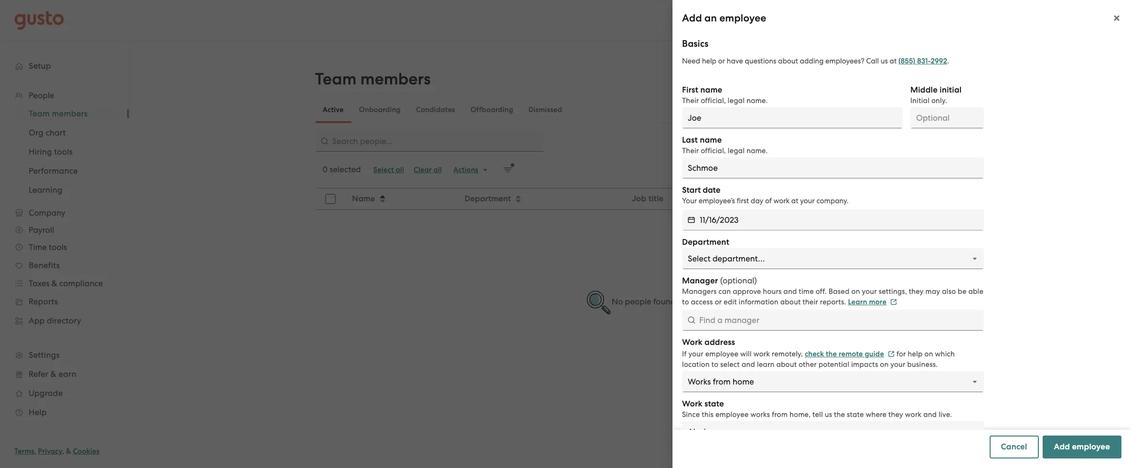Task type: describe. For each thing, give the bounding box(es) containing it.
their for first
[[682, 97, 699, 105]]

manager
[[682, 276, 718, 286]]

an
[[705, 12, 717, 24]]

type
[[785, 194, 802, 204]]

1 horizontal spatial on
[[880, 361, 889, 369]]

edit
[[724, 298, 737, 307]]

1 vertical spatial state
[[847, 411, 864, 419]]

business.
[[908, 361, 938, 369]]

your inside for help on which location to select and learn about other potential impacts on your business.
[[891, 361, 906, 369]]

employee inside work state since this employee works from home, tell us the state where they work and live.
[[716, 411, 749, 419]]

privacy
[[38, 448, 62, 456]]

Start date field
[[700, 210, 984, 231]]

opens in a new tab image for check the remote guide
[[888, 351, 895, 358]]

which
[[935, 350, 955, 359]]

0 vertical spatial about
[[778, 57, 798, 65]]

work state since this employee works from home, tell us the state where they work and live.
[[682, 399, 952, 419]]

Select all rows on this page checkbox
[[320, 189, 341, 210]]

add a team member
[[854, 76, 934, 86]]

start date your employee's first day of work at your company.
[[682, 185, 849, 205]]

help for on
[[908, 350, 923, 359]]

selected
[[330, 165, 361, 174]]

add employee button
[[1043, 436, 1122, 459]]

terms link
[[14, 448, 34, 456]]

department inside add a team member drawer dialog
[[682, 237, 729, 247]]

1 vertical spatial on
[[925, 350, 933, 359]]

based
[[829, 288, 850, 296]]

0 selected
[[323, 165, 361, 174]]

name
[[352, 194, 375, 204]]

employment
[[736, 194, 783, 204]]

approve
[[733, 288, 761, 296]]

if your employee will work remotely,
[[682, 350, 803, 359]]

for
[[897, 350, 906, 359]]

select
[[721, 361, 740, 369]]

calendar outline image
[[688, 215, 695, 225]]

home,
[[790, 411, 811, 419]]

call
[[866, 57, 879, 65]]

company.
[[817, 197, 849, 205]]

or inside managers can approve hours and time off. based on your settings, they may also be able to access or edit information about their reports.
[[715, 298, 722, 307]]

manager (optional)
[[682, 276, 757, 286]]

learn more link
[[848, 298, 897, 307]]

last name their official, legal name.
[[682, 135, 768, 155]]

be
[[958, 288, 967, 296]]

legal for first name
[[728, 97, 745, 105]]

cancel
[[1001, 442, 1027, 452]]

.
[[948, 57, 949, 65]]

no
[[612, 297, 623, 307]]

member
[[902, 76, 934, 86]]

offboarding button
[[463, 98, 521, 121]]

your inside managers can approve hours and time off. based on your settings, they may also be able to access or edit information about their reports.
[[862, 288, 877, 296]]

may
[[926, 288, 940, 296]]

check the remote guide
[[805, 350, 884, 359]]

2992
[[931, 57, 948, 65]]

address
[[705, 338, 735, 348]]

people
[[625, 297, 652, 307]]

opens in a new tab image for learn more
[[891, 299, 897, 306]]

Search people... field
[[315, 131, 544, 152]]

work address
[[682, 338, 735, 348]]

team members
[[315, 69, 431, 89]]

found
[[654, 297, 676, 307]]

since
[[682, 411, 700, 419]]

at inside the start date your employee's first day of work at your company.
[[792, 197, 799, 205]]

team members tab list
[[315, 97, 946, 123]]

name. for last name
[[747, 147, 768, 155]]

Last name field
[[682, 158, 984, 179]]

0
[[323, 165, 328, 174]]

0 selected status
[[323, 165, 361, 174]]

&
[[66, 448, 71, 456]]

middle
[[911, 85, 938, 95]]

work for work state since this employee works from home, tell us the state where they work and live.
[[682, 399, 703, 409]]

department inside 'button'
[[464, 194, 511, 204]]

check
[[805, 350, 824, 359]]

and inside managers can approve hours and time off. based on your settings, they may also be able to access or edit information about their reports.
[[784, 288, 797, 296]]

1 vertical spatial work
[[754, 350, 770, 359]]

they inside managers can approve hours and time off. based on your settings, they may also be able to access or edit information about their reports.
[[909, 288, 924, 296]]

all for select all
[[396, 166, 404, 174]]

Middle initial field
[[911, 108, 984, 129]]

2 , from the left
[[62, 448, 64, 456]]

add a team member button
[[843, 70, 946, 93]]

works
[[751, 411, 770, 419]]

cookies
[[73, 448, 100, 456]]

team
[[880, 76, 900, 86]]

live.
[[939, 411, 952, 419]]

0 vertical spatial or
[[718, 57, 725, 65]]

cancel button
[[990, 436, 1039, 459]]

onboarding button
[[351, 98, 408, 121]]

information
[[739, 298, 779, 307]]

Manager field
[[682, 310, 984, 331]]

add for add a team member
[[854, 76, 870, 86]]

official, for first name
[[701, 97, 726, 105]]

onboarding
[[359, 106, 401, 114]]

work inside work state since this employee works from home, tell us the state where they work and live.
[[905, 411, 922, 419]]

add an employee
[[682, 12, 767, 24]]

employment type
[[736, 194, 802, 204]]

offboarding
[[471, 106, 513, 114]]

add a team member drawer dialog
[[673, 0, 1131, 469]]

able
[[969, 288, 984, 296]]

location
[[682, 361, 710, 369]]

us for state
[[825, 411, 832, 419]]

questions
[[745, 57, 777, 65]]

candidates button
[[408, 98, 463, 121]]

select all
[[373, 166, 404, 174]]

guide
[[865, 350, 884, 359]]

learn
[[848, 298, 867, 307]]

managers
[[682, 288, 717, 296]]



Task type: locate. For each thing, give the bounding box(es) containing it.
on up learn
[[852, 288, 860, 296]]

work up since
[[682, 399, 703, 409]]

1 vertical spatial department
[[682, 237, 729, 247]]

last
[[682, 135, 698, 145]]

0 horizontal spatial ,
[[34, 448, 36, 456]]

settings,
[[879, 288, 907, 296]]

1 vertical spatial at
[[792, 197, 799, 205]]

name.
[[747, 97, 768, 105], [747, 147, 768, 155]]

privacy link
[[38, 448, 62, 456]]

1 vertical spatial help
[[908, 350, 923, 359]]

no people found
[[612, 297, 676, 307]]

2 horizontal spatial work
[[905, 411, 922, 419]]

1 horizontal spatial us
[[881, 57, 888, 65]]

1 horizontal spatial help
[[908, 350, 923, 359]]

opens in a new tab image
[[891, 299, 897, 306], [888, 351, 895, 358]]

at
[[890, 57, 897, 65], [792, 197, 799, 205]]

0 horizontal spatial work
[[754, 350, 770, 359]]

name for first name
[[701, 85, 723, 95]]

your down for
[[891, 361, 906, 369]]

on inside managers can approve hours and time off. based on your settings, they may also be able to access or edit information about their reports.
[[852, 288, 860, 296]]

1 horizontal spatial ,
[[62, 448, 64, 456]]

the inside work state since this employee works from home, tell us the state where they work and live.
[[834, 411, 845, 419]]

access
[[691, 298, 713, 307]]

2 horizontal spatial on
[[925, 350, 933, 359]]

and left time
[[784, 288, 797, 296]]

2 all from the left
[[434, 166, 442, 174]]

work up learn at the bottom right
[[754, 350, 770, 359]]

more
[[869, 298, 887, 307]]

team
[[315, 69, 357, 89]]

legal
[[728, 97, 745, 105], [728, 147, 745, 155]]

0 vertical spatial the
[[826, 350, 837, 359]]

they left the may
[[909, 288, 924, 296]]

learn more
[[848, 298, 887, 307]]

employment type button
[[730, 189, 945, 209]]

to inside for help on which location to select and learn about other potential impacts on your business.
[[712, 361, 719, 369]]

work right of
[[774, 197, 790, 205]]

0 horizontal spatial to
[[682, 298, 689, 307]]

from
[[772, 411, 788, 419]]

this
[[702, 411, 714, 419]]

new notifications image
[[503, 165, 513, 175], [503, 165, 513, 175]]

help up business. at bottom
[[908, 350, 923, 359]]

have
[[727, 57, 743, 65]]

on up business. at bottom
[[925, 350, 933, 359]]

work inside the start date your employee's first day of work at your company.
[[774, 197, 790, 205]]

learn
[[757, 361, 775, 369]]

0 vertical spatial department
[[464, 194, 511, 204]]

clear all
[[414, 166, 442, 174]]

1 vertical spatial name
[[700, 135, 722, 145]]

, left privacy "link"
[[34, 448, 36, 456]]

1 horizontal spatial department
[[682, 237, 729, 247]]

home image
[[14, 11, 64, 30]]

2 legal from the top
[[728, 147, 745, 155]]

to inside managers can approve hours and time off. based on your settings, they may also be able to access or edit information about their reports.
[[682, 298, 689, 307]]

all
[[396, 166, 404, 174], [434, 166, 442, 174]]

2 vertical spatial on
[[880, 361, 889, 369]]

1 vertical spatial official,
[[701, 147, 726, 155]]

1 vertical spatial work
[[682, 399, 703, 409]]

department button
[[459, 189, 626, 209]]

also
[[942, 288, 956, 296]]

0 horizontal spatial us
[[825, 411, 832, 419]]

name. up first name 'field'
[[747, 97, 768, 105]]

state
[[705, 399, 724, 409], [847, 411, 864, 419]]

their
[[682, 97, 699, 105], [682, 147, 699, 155]]

their inside the first name their official, legal name.
[[682, 97, 699, 105]]

1 vertical spatial us
[[825, 411, 832, 419]]

for help on which location to select and learn about other potential impacts on your business.
[[682, 350, 955, 369]]

legal for last name
[[728, 147, 745, 155]]

basics
[[682, 38, 709, 49]]

, left &
[[62, 448, 64, 456]]

first
[[682, 85, 699, 95]]

and left live.
[[924, 411, 937, 419]]

official, inside last name their official, legal name.
[[701, 147, 726, 155]]

2 name. from the top
[[747, 147, 768, 155]]

all right "select" at left top
[[396, 166, 404, 174]]

cookies button
[[73, 446, 100, 458]]

work for work address
[[682, 338, 703, 348]]

0 horizontal spatial add
[[682, 12, 702, 24]]

name for last name
[[700, 135, 722, 145]]

1 horizontal spatial work
[[774, 197, 790, 205]]

name inside the first name their official, legal name.
[[701, 85, 723, 95]]

0 vertical spatial and
[[784, 288, 797, 296]]

can
[[719, 288, 731, 296]]

name button
[[346, 189, 458, 209]]

0 horizontal spatial on
[[852, 288, 860, 296]]

2 official, from the top
[[701, 147, 726, 155]]

select all button
[[369, 162, 409, 178]]

work up if
[[682, 338, 703, 348]]

work
[[774, 197, 790, 205], [754, 350, 770, 359], [905, 411, 922, 419]]

help for or
[[702, 57, 717, 65]]

at right of
[[792, 197, 799, 205]]

1 their from the top
[[682, 97, 699, 105]]

potential
[[819, 361, 850, 369]]

0 horizontal spatial at
[[792, 197, 799, 205]]

candidates
[[416, 106, 455, 114]]

1 horizontal spatial they
[[909, 288, 924, 296]]

day
[[751, 197, 764, 205]]

1 , from the left
[[34, 448, 36, 456]]

opens in a new tab image down settings,
[[891, 299, 897, 306]]

and inside work state since this employee works from home, tell us the state where they work and live.
[[924, 411, 937, 419]]

1 vertical spatial to
[[712, 361, 719, 369]]

name right first on the right top of page
[[701, 85, 723, 95]]

at left '(855)'
[[890, 57, 897, 65]]

1 official, from the top
[[701, 97, 726, 105]]

831-
[[917, 57, 931, 65]]

0 vertical spatial on
[[852, 288, 860, 296]]

0 vertical spatial name.
[[747, 97, 768, 105]]

employees?
[[826, 57, 865, 65]]

your up location
[[689, 350, 704, 359]]

terms , privacy , & cookies
[[14, 448, 100, 456]]

1 horizontal spatial and
[[784, 288, 797, 296]]

2 vertical spatial add
[[1054, 442, 1070, 452]]

legal inside last name their official, legal name.
[[728, 147, 745, 155]]

about inside managers can approve hours and time off. based on your settings, they may also be able to access or edit information about their reports.
[[781, 298, 801, 307]]

add for add employee
[[1054, 442, 1070, 452]]

to left select
[[712, 361, 719, 369]]

and down will
[[742, 361, 755, 369]]

initial
[[911, 97, 930, 105]]

members
[[360, 69, 431, 89]]

1 vertical spatial legal
[[728, 147, 745, 155]]

your up learn more
[[862, 288, 877, 296]]

official, inside the first name their official, legal name.
[[701, 97, 726, 105]]

employee inside button
[[1072, 442, 1110, 452]]

adding
[[800, 57, 824, 65]]

1 vertical spatial about
[[781, 298, 801, 307]]

about down time
[[781, 298, 801, 307]]

official, for last name
[[701, 147, 726, 155]]

help
[[702, 57, 717, 65], [908, 350, 923, 359]]

0 vertical spatial their
[[682, 97, 699, 105]]

us for help
[[881, 57, 888, 65]]

2 vertical spatial and
[[924, 411, 937, 419]]

name. inside last name their official, legal name.
[[747, 147, 768, 155]]

0 horizontal spatial help
[[702, 57, 717, 65]]

need help or have questions about adding employees? call us at (855) 831-2992 .
[[682, 57, 949, 65]]

1 horizontal spatial all
[[434, 166, 442, 174]]

1 horizontal spatial state
[[847, 411, 864, 419]]

legal inside the first name their official, legal name.
[[728, 97, 745, 105]]

name. up the start date your employee's first day of work at your company.
[[747, 147, 768, 155]]

hours
[[763, 288, 782, 296]]

and inside for help on which location to select and learn about other potential impacts on your business.
[[742, 361, 755, 369]]

work left live.
[[905, 411, 922, 419]]

0 vertical spatial at
[[890, 57, 897, 65]]

opens in a new tab image inside check the remote guide link
[[888, 351, 895, 358]]

their down first on the right top of page
[[682, 97, 699, 105]]

0 horizontal spatial state
[[705, 399, 724, 409]]

on
[[852, 288, 860, 296], [925, 350, 933, 359], [880, 361, 889, 369]]

0 vertical spatial opens in a new tab image
[[891, 299, 897, 306]]

2 work from the top
[[682, 399, 703, 409]]

they inside work state since this employee works from home, tell us the state where they work and live.
[[889, 411, 903, 419]]

their for last
[[682, 147, 699, 155]]

your left company.
[[800, 197, 815, 205]]

1 legal from the top
[[728, 97, 745, 105]]

or left edit
[[715, 298, 722, 307]]

state up this
[[705, 399, 724, 409]]

date
[[703, 185, 721, 195]]

1 horizontal spatial to
[[712, 361, 719, 369]]

0 vertical spatial to
[[682, 298, 689, 307]]

add employee
[[1054, 442, 1110, 452]]

0 vertical spatial official,
[[701, 97, 726, 105]]

0 vertical spatial state
[[705, 399, 724, 409]]

or
[[718, 57, 725, 65], [715, 298, 722, 307]]

work inside work state since this employee works from home, tell us the state where they work and live.
[[682, 399, 703, 409]]

2 horizontal spatial add
[[1054, 442, 1070, 452]]

select
[[373, 166, 394, 174]]

check the remote guide link
[[805, 350, 895, 359]]

0 horizontal spatial all
[[396, 166, 404, 174]]

account menu element
[[947, 0, 1117, 41]]

us right call
[[881, 57, 888, 65]]

us right tell
[[825, 411, 832, 419]]

all for clear all
[[434, 166, 442, 174]]

their inside last name their official, legal name.
[[682, 147, 699, 155]]

First name field
[[682, 108, 903, 129]]

opens in a new tab image inside "learn more" link
[[891, 299, 897, 306]]

the right tell
[[834, 411, 845, 419]]

will
[[741, 350, 752, 359]]

1 work from the top
[[682, 338, 703, 348]]

0 vertical spatial they
[[909, 288, 924, 296]]

employee's
[[699, 197, 735, 205]]

1 vertical spatial they
[[889, 411, 903, 419]]

1 vertical spatial or
[[715, 298, 722, 307]]

1 vertical spatial and
[[742, 361, 755, 369]]

about inside for help on which location to select and learn about other potential impacts on your business.
[[777, 361, 797, 369]]

their down "last"
[[682, 147, 699, 155]]

name right "last"
[[700, 135, 722, 145]]

your
[[800, 197, 815, 205], [862, 288, 877, 296], [689, 350, 704, 359], [891, 361, 906, 369]]

1 vertical spatial add
[[854, 76, 870, 86]]

0 vertical spatial add
[[682, 12, 702, 24]]

1 name. from the top
[[747, 97, 768, 105]]

their
[[803, 298, 818, 307]]

0 horizontal spatial department
[[464, 194, 511, 204]]

1 vertical spatial opens in a new tab image
[[888, 351, 895, 358]]

1 vertical spatial their
[[682, 147, 699, 155]]

initial
[[940, 85, 962, 95]]

name. for first name
[[747, 97, 768, 105]]

dismissed
[[529, 106, 562, 114]]

1 all from the left
[[396, 166, 404, 174]]

add for add an employee
[[682, 12, 702, 24]]

us inside work state since this employee works from home, tell us the state where they work and live.
[[825, 411, 832, 419]]

all right clear
[[434, 166, 442, 174]]

0 vertical spatial work
[[774, 197, 790, 205]]

the
[[826, 350, 837, 359], [834, 411, 845, 419]]

middle initial initial only.
[[911, 85, 962, 105]]

0 vertical spatial us
[[881, 57, 888, 65]]

opens in a new tab image left for
[[888, 351, 895, 358]]

2 vertical spatial about
[[777, 361, 797, 369]]

employee
[[720, 12, 767, 24], [706, 350, 739, 359], [716, 411, 749, 419], [1072, 442, 1110, 452]]

(855)
[[899, 57, 916, 65]]

0 vertical spatial legal
[[728, 97, 745, 105]]

name. inside the first name their official, legal name.
[[747, 97, 768, 105]]

about down remotely,
[[777, 361, 797, 369]]

time
[[799, 288, 814, 296]]

0 horizontal spatial they
[[889, 411, 903, 419]]

1 horizontal spatial add
[[854, 76, 870, 86]]

1 vertical spatial the
[[834, 411, 845, 419]]

need
[[682, 57, 700, 65]]

tell
[[813, 411, 823, 419]]

to
[[682, 298, 689, 307], [712, 361, 719, 369]]

to left "access"
[[682, 298, 689, 307]]

start
[[682, 185, 701, 195]]

impacts
[[851, 361, 878, 369]]

terms
[[14, 448, 34, 456]]

the up potential
[[826, 350, 837, 359]]

help right the need
[[702, 57, 717, 65]]

0 vertical spatial work
[[682, 338, 703, 348]]

active button
[[315, 98, 351, 121]]

0 horizontal spatial and
[[742, 361, 755, 369]]

your inside the start date your employee's first day of work at your company.
[[800, 197, 815, 205]]

add
[[682, 12, 702, 24], [854, 76, 870, 86], [1054, 442, 1070, 452]]

dismissed button
[[521, 98, 570, 121]]

2 horizontal spatial and
[[924, 411, 937, 419]]

and
[[784, 288, 797, 296], [742, 361, 755, 369], [924, 411, 937, 419]]

about left adding
[[778, 57, 798, 65]]

0 vertical spatial name
[[701, 85, 723, 95]]

state left where
[[847, 411, 864, 419]]

0 vertical spatial help
[[702, 57, 717, 65]]

active
[[323, 106, 344, 114]]

2 their from the top
[[682, 147, 699, 155]]

on down guide
[[880, 361, 889, 369]]

1 vertical spatial name.
[[747, 147, 768, 155]]

they right where
[[889, 411, 903, 419]]

reports.
[[820, 298, 846, 307]]

2 vertical spatial work
[[905, 411, 922, 419]]

name inside last name their official, legal name.
[[700, 135, 722, 145]]

1 horizontal spatial at
[[890, 57, 897, 65]]

or left have
[[718, 57, 725, 65]]

name
[[701, 85, 723, 95], [700, 135, 722, 145]]

help inside for help on which location to select and learn about other potential impacts on your business.
[[908, 350, 923, 359]]

a
[[872, 76, 878, 86]]



Task type: vqa. For each thing, say whether or not it's contained in the screenshot.
the 'Setup' link at the top of page
no



